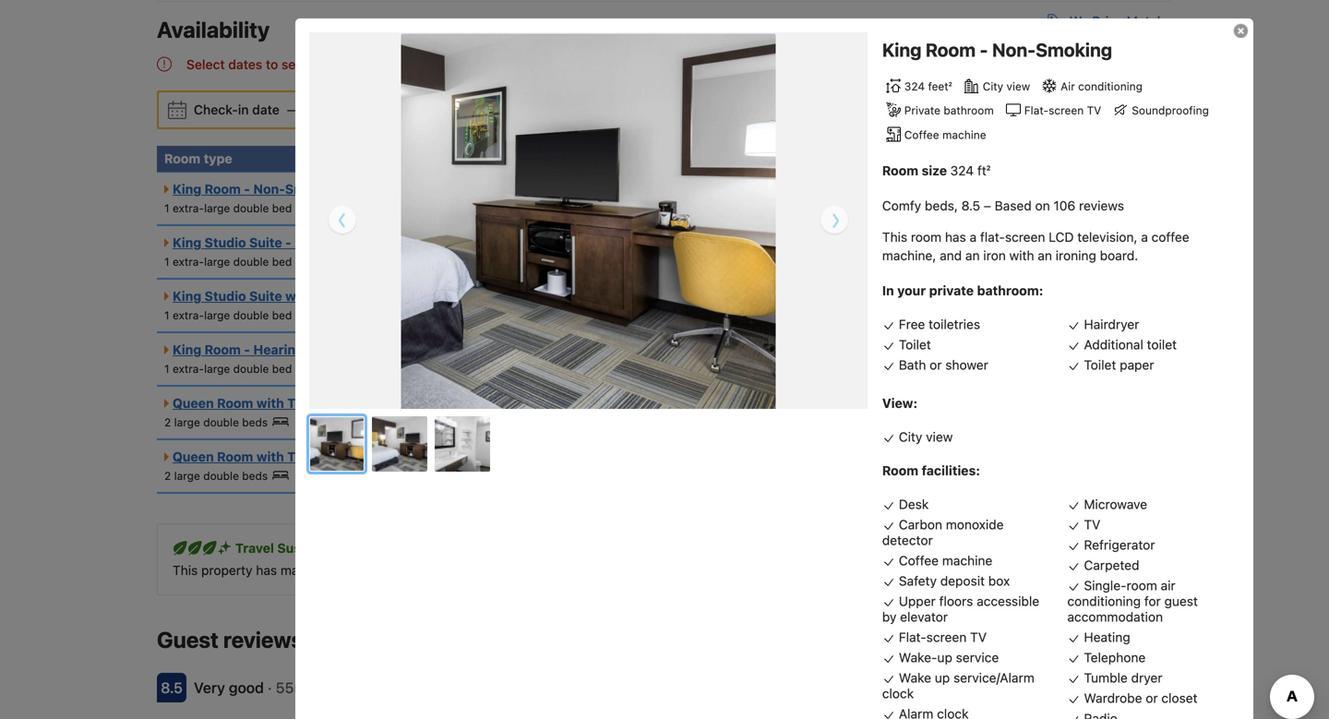 Task type: locate. For each thing, give the bounding box(es) containing it.
scored 8.5 element
[[157, 673, 187, 703]]

coffee machine
[[905, 128, 987, 141], [899, 553, 993, 568]]

room for this
[[911, 229, 942, 245]]

1 vertical spatial flat-
[[899, 630, 927, 645]]

beds
[[242, 416, 268, 429], [242, 470, 268, 483]]

conditioning down single-
[[1068, 594, 1142, 609]]

0 horizontal spatial a
[[970, 229, 977, 245]]

1 suite from the top
[[249, 235, 282, 250]]

reviews up ·
[[223, 627, 303, 653]]

bed up "king studio suite - non-smoking"
[[272, 202, 292, 215]]

1 horizontal spatial date
[[373, 102, 400, 117]]

1 horizontal spatial an
[[1038, 248, 1053, 263]]

up down wake-up service
[[935, 670, 951, 686]]

4 1 from the top
[[164, 363, 170, 375]]

in your private bathroom:
[[883, 283, 1044, 298]]

two
[[287, 396, 314, 411], [287, 449, 314, 465]]

this inside this room has a flat-screen lcd television, a coffee machine, and an iron with an ironing board.
[[883, 229, 908, 245]]

a left coffee
[[1142, 229, 1149, 245]]

room size 324 ft²
[[883, 163, 991, 178]]

2 1 extra-large double bed from the top
[[164, 255, 292, 268]]

1 horizontal spatial availability
[[1097, 634, 1162, 649]]

suite down king studio suite - non-smoking link
[[249, 289, 282, 304]]

search button
[[844, 92, 931, 128]]

and left prices
[[467, 57, 490, 72]]

view
[[1007, 80, 1031, 93], [926, 429, 953, 445]]

has for room
[[946, 229, 967, 245]]

0 vertical spatial or
[[930, 357, 943, 373]]

by left subscribing
[[568, 563, 582, 578]]

4 for king studio suite with sofa bed - hearing access/non-smoking
[[781, 295, 788, 308]]

1 1 from the top
[[164, 202, 170, 215]]

facilities:
[[922, 463, 981, 478]]

this up machine,
[[883, 229, 908, 245]]

room up machine,
[[911, 229, 942, 245]]

an down lcd
[[1038, 248, 1053, 263]]

type
[[204, 151, 232, 166]]

1 vertical spatial conditioning
[[1068, 594, 1142, 609]]

1 horizontal spatial flat-
[[1025, 104, 1049, 117]]

and
[[467, 57, 490, 72], [940, 248, 962, 263]]

×
[[772, 241, 778, 254], [772, 295, 778, 308], [772, 402, 778, 415]]

1 horizontal spatial reviews
[[307, 679, 359, 697]]

1 date from the left
[[252, 102, 280, 117]]

0 horizontal spatial or
[[700, 563, 712, 578]]

1 vertical spatial 324
[[951, 163, 974, 178]]

0 horizontal spatial 324
[[905, 80, 925, 93]]

non-
[[993, 39, 1036, 60], [253, 182, 285, 197], [295, 235, 327, 250], [388, 342, 420, 357], [406, 396, 438, 411], [581, 449, 613, 465]]

studio for king studio suite - non-smoking
[[205, 235, 246, 250]]

4 bed from the top
[[272, 363, 292, 375]]

1 vertical spatial × 4
[[772, 295, 788, 308]]

× 4 for king studio suite with sofa bed - hearing access/non-smoking
[[772, 295, 788, 308]]

up inside "wake up service/alarm clock"
[[935, 670, 951, 686]]

with
[[1010, 248, 1035, 263], [285, 289, 313, 304], [257, 396, 284, 411], [257, 449, 284, 465]]

a left flat-
[[970, 229, 977, 245]]

2 horizontal spatial reviews
[[1080, 198, 1125, 213]]

toilet paper
[[1085, 357, 1155, 373]]

or right bath
[[930, 357, 943, 373]]

machine down bathroom at the right of the page
[[943, 128, 987, 141]]

0 horizontal spatial by
[[568, 563, 582, 578]]

conditioning right air
[[1079, 80, 1143, 93]]

1 machine from the top
[[943, 128, 987, 141]]

beds
[[361, 396, 393, 411], [361, 449, 393, 465]]

3 × 4 from the top
[[772, 402, 788, 415]]

2 vertical spatial tv
[[971, 630, 987, 645]]

accessible
[[307, 342, 376, 357]]

1 beds from the top
[[361, 396, 393, 411]]

extra- for king studio suite - non-smoking
[[173, 255, 204, 268]]

room inside this room has a flat-screen lcd television, a coffee machine, and an iron with an ironing board.
[[911, 229, 942, 245]]

bed down "king studio suite - non-smoking"
[[272, 255, 292, 268]]

0 vertical spatial king room - non-smoking
[[883, 39, 1113, 60]]

1 vertical spatial by
[[883, 609, 897, 625]]

two down king room - hearing accessible - non-smoking link
[[287, 396, 314, 411]]

coffee up the safety
[[899, 553, 939, 568]]

× 4 for king studio suite - non-smoking
[[772, 241, 788, 254]]

beds up photo of king room - non-smoking #2
[[361, 396, 393, 411]]

1 vertical spatial tv
[[1085, 517, 1101, 532]]

has down beds,
[[946, 229, 967, 245]]

324 up private
[[905, 80, 925, 93]]

upper floors accessible by elevator
[[883, 594, 1040, 625]]

coffee down private
[[905, 128, 940, 141]]

this left property
[[173, 563, 198, 578]]

0 vertical spatial to
[[266, 57, 278, 72]]

0 horizontal spatial city view
[[899, 429, 953, 445]]

2 more from the left
[[1127, 563, 1157, 578]]

0 vertical spatial 8.5
[[962, 198, 981, 213]]

machine up deposit
[[943, 553, 993, 568]]

0 vertical spatial screen
[[1049, 104, 1084, 117]]

0 vertical spatial and
[[467, 57, 490, 72]]

on
[[1036, 198, 1051, 213]]

0 horizontal spatial more
[[716, 563, 746, 578]]

1 × 4 from the top
[[772, 241, 788, 254]]

0 horizontal spatial check-
[[194, 102, 238, 117]]

more
[[716, 563, 746, 578], [1127, 563, 1157, 578]]

2 × from the top
[[772, 295, 778, 308]]

reviews right 555
[[307, 679, 359, 697]]

suite for with
[[249, 289, 282, 304]]

0 vertical spatial 324
[[905, 80, 925, 93]]

0 vertical spatial two
[[287, 396, 314, 411]]

check-
[[194, 102, 238, 117], [306, 102, 350, 117]]

private bathroom
[[905, 104, 994, 117]]

with inside this room has a flat-screen lcd television, a coffee machine, and an iron with an ironing board.
[[1010, 248, 1035, 263]]

king room - non-smoking up bathroom at the right of the page
[[883, 39, 1113, 60]]

0 horizontal spatial date
[[252, 102, 280, 117]]

1 vertical spatial machine
[[943, 553, 993, 568]]

× for king studio suite with sofa bed - hearing access/non-smoking
[[772, 295, 778, 308]]

bed for -
[[272, 255, 292, 268]]

heating
[[1085, 630, 1131, 645]]

beds for queen room with two queen beds - disability/hearing access - non-smoking
[[242, 470, 268, 483]]

rated very good element
[[194, 679, 264, 697]]

1 vertical spatial room
[[1127, 578, 1158, 593]]

toilet down additional
[[1085, 357, 1117, 373]]

1 horizontal spatial king room - non-smoking
[[883, 39, 1113, 60]]

1 vertical spatial this
[[173, 563, 198, 578]]

1 horizontal spatial check-
[[306, 102, 350, 117]]

4 1 extra-large double bed from the top
[[164, 363, 292, 375]]

2 × 4 from the top
[[772, 295, 788, 308]]

2 2 large double beds from the top
[[164, 470, 268, 483]]

availability up telephone
[[1097, 634, 1162, 649]]

check-in date — check-out date
[[194, 102, 400, 117]]

availability right property's
[[400, 57, 464, 72]]

detector
[[883, 533, 933, 548]]

bed for hearing
[[272, 363, 292, 375]]

check- right —
[[306, 102, 350, 117]]

1 horizontal spatial toilet
[[1085, 357, 1117, 373]]

1 vertical spatial 8.5
[[161, 679, 183, 697]]

1 bed from the top
[[272, 202, 292, 215]]

3 × from the top
[[772, 402, 778, 415]]

0 horizontal spatial to
[[266, 57, 278, 72]]

check- down select
[[194, 102, 238, 117]]

4 adults, 3 children element
[[757, 394, 861, 415]]

with right iron
[[1010, 248, 1035, 263]]

by
[[568, 563, 582, 578], [883, 609, 897, 625]]

coffee machine up safety deposit box
[[899, 553, 993, 568]]

sustainability right towards
[[486, 563, 564, 578]]

2 sustainability from the left
[[815, 563, 893, 578]]

2 vertical spatial 4
[[781, 402, 788, 415]]

free toiletries
[[899, 317, 981, 332]]

has down travel
[[256, 563, 277, 578]]

sustainability right party
[[815, 563, 893, 578]]

hearing right bed
[[386, 289, 436, 304]]

or for bath
[[930, 357, 943, 373]]

suite for -
[[249, 235, 282, 250]]

324
[[905, 80, 925, 93], [951, 163, 974, 178]]

date right out
[[373, 102, 400, 117]]

more left air
[[1127, 563, 1157, 578]]

1 horizontal spatial flat-screen tv
[[1025, 104, 1102, 117]]

0 horizontal spatial toilet
[[899, 337, 932, 352]]

0 vertical spatial flat-screen tv
[[1025, 104, 1102, 117]]

desk
[[899, 497, 929, 512]]

beds up travel
[[242, 470, 268, 483]]

0 vertical spatial view
[[1007, 80, 1031, 93]]

availability inside region
[[400, 57, 464, 72]]

studio down "king room - non-smoking" link
[[205, 235, 246, 250]]

safety deposit box
[[899, 573, 1011, 589]]

4 extra- from the top
[[173, 363, 204, 375]]

2 beds from the top
[[242, 470, 268, 483]]

2 horizontal spatial or
[[1146, 691, 1159, 706]]

2 2 from the top
[[164, 470, 171, 483]]

bathroom
[[944, 104, 994, 117]]

1 a from the left
[[970, 229, 977, 245]]

flat- right bathroom at the right of the page
[[1025, 104, 1049, 117]]

1 horizontal spatial a
[[1142, 229, 1149, 245]]

one
[[674, 563, 696, 578]]

2 beds from the top
[[361, 449, 393, 465]]

1 4 from the top
[[781, 241, 788, 254]]

1 an from the left
[[966, 248, 980, 263]]

0 horizontal spatial and
[[467, 57, 490, 72]]

reviews up television,
[[1080, 198, 1125, 213]]

city view
[[983, 80, 1031, 93], [899, 429, 953, 445]]

bath or shower
[[899, 357, 989, 373]]

2 large double beds for queen room with two queen beds - disability/hearing access - non-smoking
[[164, 470, 268, 483]]

king room - non-smoking down type
[[173, 182, 341, 197]]

hearing left accessible
[[253, 342, 304, 357]]

additional
[[1085, 337, 1144, 352]]

0 vertical spatial toilet
[[899, 337, 932, 352]]

property
[[201, 563, 253, 578]]

conditioning
[[1079, 80, 1143, 93], [1068, 594, 1142, 609]]

good
[[229, 679, 264, 697]]

2 suite from the top
[[249, 289, 282, 304]]

0 horizontal spatial flat-
[[899, 630, 927, 645]]

1 vertical spatial studio
[[205, 289, 246, 304]]

1 vertical spatial screen
[[1006, 229, 1046, 245]]

1 for king room - non-smoking
[[164, 202, 170, 215]]

0 horizontal spatial flat-screen tv
[[899, 630, 987, 645]]

1 vertical spatial beds
[[242, 470, 268, 483]]

select dates to see this property's availability and prices
[[187, 57, 531, 72]]

0 vertical spatial flat-
[[1025, 104, 1049, 117]]

0 vertical spatial conditioning
[[1079, 80, 1143, 93]]

city up bathroom at the right of the page
[[983, 80, 1004, 93]]

certifications.
[[897, 563, 978, 578]]

0 horizontal spatial photo of king room - non-smoking #1 image
[[310, 417, 366, 473]]

2 for queen room with two queen beds - non-smoking
[[164, 416, 171, 429]]

photo of king room - non-smoking #2 image
[[372, 417, 428, 472]]

to left one
[[659, 563, 671, 578]]

this
[[883, 229, 908, 245], [173, 563, 198, 578]]

room inside single-room air conditioning for guest accommodation
[[1127, 578, 1158, 593]]

view up the room facilities: ​
[[926, 429, 953, 445]]

feet²
[[929, 80, 953, 93]]

1 extra-large double bed for non-
[[164, 202, 292, 215]]

an left iron
[[966, 248, 980, 263]]

0 vertical spatial room
[[911, 229, 942, 245]]

screen down based
[[1006, 229, 1046, 245]]

0 horizontal spatial room
[[911, 229, 942, 245]]

extra-
[[173, 202, 204, 215], [173, 255, 204, 268], [173, 309, 204, 322], [173, 363, 204, 375]]

carbon
[[899, 517, 943, 532]]

1 beds from the top
[[242, 416, 268, 429]]

suite
[[249, 235, 282, 250], [249, 289, 282, 304]]

1 vertical spatial hearing
[[253, 342, 304, 357]]

an
[[966, 248, 980, 263], [1038, 248, 1053, 263]]

0 vertical spatial hearing
[[386, 289, 436, 304]]

screen up wake-up service
[[927, 630, 967, 645]]

city view up the room facilities: ​
[[899, 429, 953, 445]]

—
[[287, 102, 298, 117]]

has
[[946, 229, 967, 245], [256, 563, 277, 578]]

bed
[[272, 202, 292, 215], [272, 255, 292, 268], [272, 309, 292, 322], [272, 363, 292, 375]]

two down queen room with two queen beds - non-smoking "link"
[[287, 449, 314, 465]]

0 vertical spatial 2
[[164, 416, 171, 429]]

shower
[[946, 357, 989, 373]]

1 vertical spatial two
[[287, 449, 314, 465]]

4
[[781, 241, 788, 254], [781, 295, 788, 308], [781, 402, 788, 415]]

0 vertical spatial tv
[[1088, 104, 1102, 117]]

0 horizontal spatial 8.5
[[161, 679, 183, 697]]

toilet
[[899, 337, 932, 352], [1085, 357, 1117, 373]]

0 vertical spatial reviews
[[1080, 198, 1125, 213]]

2 extra- from the top
[[173, 255, 204, 268]]

screen down air
[[1049, 104, 1084, 117]]

1 horizontal spatial sustainability
[[815, 563, 893, 578]]

3 bed from the top
[[272, 309, 292, 322]]

toilet up bath
[[899, 337, 932, 352]]

flat-screen tv for air
[[1025, 104, 1102, 117]]

has for property
[[256, 563, 277, 578]]

coffee machine down private bathroom
[[905, 128, 987, 141]]

0 horizontal spatial screen
[[927, 630, 967, 645]]

0 vertical spatial this
[[883, 229, 908, 245]]

1 horizontal spatial more
[[1127, 563, 1157, 578]]

disability/hearing
[[406, 449, 520, 465]]

0 horizontal spatial reviews
[[223, 627, 303, 653]]

× for king studio suite - non-smoking
[[772, 241, 778, 254]]

suite down "king room - non-smoking" link
[[249, 235, 282, 250]]

1 studio from the top
[[205, 235, 246, 250]]

view left air
[[1007, 80, 1031, 93]]

city down view: at bottom right
[[899, 429, 923, 445]]

board.
[[1101, 248, 1139, 263]]

1 × from the top
[[772, 241, 778, 254]]

level
[[356, 541, 389, 556]]

or down 'dryer' at the bottom right
[[1146, 691, 1159, 706]]

travel
[[235, 541, 274, 556]]

queen room with two queen beds - disability/hearing access - non-smoking link
[[164, 449, 669, 465]]

bed up king room - hearing accessible - non-smoking link
[[272, 309, 292, 322]]

flat- up wake- at the bottom of the page
[[899, 630, 927, 645]]

lcd
[[1049, 229, 1075, 245]]

with down king room - hearing accessible - non-smoking link
[[257, 396, 284, 411]]

king room - non-smoking link
[[164, 182, 341, 197]]

bed for non-
[[272, 202, 292, 215]]

by left elevator in the right bottom of the page
[[883, 609, 897, 625]]

2 4 from the top
[[781, 295, 788, 308]]

324 feet²
[[905, 80, 953, 93]]

tv up "service"
[[971, 630, 987, 645]]

1 horizontal spatial screen
[[1006, 229, 1046, 245]]

8.5 left "very"
[[161, 679, 183, 697]]

1 vertical spatial king room - non-smoking
[[173, 182, 341, 197]]

conditioning inside single-room air conditioning for guest accommodation
[[1068, 594, 1142, 609]]

more left third on the bottom right of page
[[716, 563, 746, 578]]

this
[[307, 57, 329, 72]]

0 vertical spatial availability
[[400, 57, 464, 72]]

1 vertical spatial to
[[659, 563, 671, 578]]

1 1 extra-large double bed from the top
[[164, 202, 292, 215]]

flat-screen tv down air
[[1025, 104, 1102, 117]]

106
[[1054, 198, 1076, 213]]

prices
[[494, 57, 531, 72]]

1 horizontal spatial room
[[1127, 578, 1158, 593]]

king studio suite with sofa bed - hearing access/non-smoking link
[[164, 289, 577, 304]]

tv down microwave
[[1085, 517, 1101, 532]]

0 horizontal spatial king room - non-smoking
[[173, 182, 341, 197]]

1 2 large double beds from the top
[[164, 416, 268, 429]]

2 vertical spatial screen
[[927, 630, 967, 645]]

studio down king studio suite - non-smoking link
[[205, 289, 246, 304]]

screen inside this room has a flat-screen lcd television, a coffee machine, and an iron with an ironing board.
[[1006, 229, 1046, 245]]

photo of king room - non-smoking #1 image
[[401, 34, 776, 410], [310, 417, 366, 473]]

dryer
[[1132, 670, 1163, 686]]

toilet for toilet
[[899, 337, 932, 352]]

large
[[204, 202, 230, 215], [204, 255, 230, 268], [204, 309, 230, 322], [204, 363, 230, 375], [174, 416, 200, 429], [174, 470, 200, 483]]

clock
[[883, 686, 914, 701]]

1 vertical spatial beds
[[361, 449, 393, 465]]

room
[[911, 229, 942, 245], [1127, 578, 1158, 593]]

1 extra- from the top
[[173, 202, 204, 215]]

guest
[[157, 627, 219, 653]]

bed down king room - hearing accessible - non-smoking link
[[272, 363, 292, 375]]

city view up bathroom at the right of the page
[[983, 80, 1031, 93]]

0 horizontal spatial has
[[256, 563, 277, 578]]

324 left ft²
[[951, 163, 974, 178]]

2 1 from the top
[[164, 255, 170, 268]]

queen
[[173, 396, 214, 411], [317, 396, 358, 411], [173, 449, 214, 465], [317, 449, 358, 465]]

and up the private
[[940, 248, 962, 263]]

tv down air conditioning
[[1088, 104, 1102, 117]]

king for bed
[[173, 289, 201, 304]]

2 vertical spatial × 4
[[772, 402, 788, 415]]

number of guests
[[757, 151, 871, 166]]

0 horizontal spatial this
[[173, 563, 198, 578]]

two for non-
[[287, 396, 314, 411]]

0 vertical spatial beds
[[242, 416, 268, 429]]

with down queen room with two queen beds - non-smoking "link"
[[257, 449, 284, 465]]

tv for air conditioning
[[1088, 104, 1102, 117]]

beds down queen room with two queen beds - non-smoking "link"
[[242, 416, 268, 429]]

1 vertical spatial suite
[[249, 289, 282, 304]]

1 two from the top
[[287, 396, 314, 411]]

1 vertical spatial city view
[[899, 429, 953, 445]]

8.5 left – in the right top of the page
[[962, 198, 981, 213]]

0 vertical spatial 2 large double beds
[[164, 416, 268, 429]]

2 two from the top
[[287, 449, 314, 465]]

up up "wake up service/alarm clock"
[[938, 650, 953, 665]]

photo of king room - non-smoking #3 image
[[435, 417, 490, 472]]

0 vertical spatial beds
[[361, 396, 393, 411]]

or right one
[[700, 563, 712, 578]]

flat-screen tv
[[1025, 104, 1102, 117], [899, 630, 987, 645]]

1 vertical spatial has
[[256, 563, 277, 578]]

towards
[[435, 563, 483, 578]]

1 vertical spatial 4
[[781, 295, 788, 308]]

to left see
[[266, 57, 278, 72]]

king
[[883, 39, 922, 60], [173, 182, 201, 197], [173, 235, 201, 250], [173, 289, 201, 304], [173, 342, 201, 357]]

date right in
[[252, 102, 280, 117]]

box
[[989, 573, 1011, 589]]

1 2 from the top
[[164, 416, 171, 429]]

tumble
[[1085, 670, 1128, 686]]

has inside this room has a flat-screen lcd television, a coffee machine, and an iron with an ironing board.
[[946, 229, 967, 245]]

1 horizontal spatial photo of king room - non-smoking #1 image
[[401, 34, 776, 410]]

room up for
[[1127, 578, 1158, 593]]

2 bed from the top
[[272, 255, 292, 268]]

2 studio from the top
[[205, 289, 246, 304]]

1 horizontal spatial by
[[883, 609, 897, 625]]

0 vertical spatial by
[[568, 563, 582, 578]]

beds down queen room with two queen beds - non-smoking
[[361, 449, 393, 465]]

3 4 from the top
[[781, 402, 788, 415]]

flat-screen tv up wake-up service
[[899, 630, 987, 645]]

1 extra-large double bed for hearing
[[164, 363, 292, 375]]



Task type: describe. For each thing, give the bounding box(es) containing it.
bath
[[899, 357, 927, 373]]

flat-
[[981, 229, 1006, 245]]

room type
[[164, 151, 232, 166]]

service/alarm
[[954, 670, 1035, 686]]

wake-
[[899, 650, 938, 665]]

2 an from the left
[[1038, 248, 1053, 263]]

by inside upper floors accessible by elevator
[[883, 609, 897, 625]]

1 horizontal spatial view
[[1007, 80, 1031, 93]]

1 for king studio suite - non-smoking
[[164, 255, 170, 268]]

room for single-
[[1127, 578, 1158, 593]]

third
[[750, 563, 777, 578]]

iron
[[984, 248, 1006, 263]]

travel sustainable level 3+
[[235, 541, 409, 556]]

free
[[899, 317, 926, 332]]

tv for safety deposit box
[[971, 630, 987, 645]]

upper
[[899, 594, 936, 609]]

guest reviews element
[[157, 625, 1052, 655]]

subscribing
[[586, 563, 655, 578]]

1 horizontal spatial hearing
[[386, 289, 436, 304]]

extra- for king room - hearing accessible - non-smoking
[[173, 363, 204, 375]]

2 machine from the top
[[943, 553, 993, 568]]

2 large double beds for queen room with two queen beds - non-smoking
[[164, 416, 268, 429]]

1 for king room - hearing accessible - non-smoking
[[164, 363, 170, 375]]

check-in date button
[[187, 93, 287, 127]]

beds for disability/hearing
[[361, 449, 393, 465]]

and inside select dates to see this property's availability and prices region
[[467, 57, 490, 72]]

1 vertical spatial coffee
[[899, 553, 939, 568]]

3 extra- from the top
[[173, 309, 204, 322]]

this room has a flat-screen lcd television, a coffee machine, and an iron with an ironing board.
[[883, 229, 1190, 263]]

based
[[995, 198, 1032, 213]]

screen for carbon monoxide detector
[[927, 630, 967, 645]]

1 sustainability from the left
[[486, 563, 564, 578]]

wardrobe
[[1085, 691, 1143, 706]]

1 more from the left
[[716, 563, 746, 578]]

very good · 555 reviews
[[194, 679, 359, 697]]

·
[[268, 679, 272, 697]]

beds for non-
[[361, 396, 393, 411]]

bed
[[348, 289, 373, 304]]

non- up king studio suite - non-smoking link
[[253, 182, 285, 197]]

made
[[281, 563, 314, 578]]

1 vertical spatial or
[[700, 563, 712, 578]]

check-out date button
[[298, 93, 408, 127]]

flat- for private bathroom
[[1025, 104, 1049, 117]]

non- up photo of king room - non-smoking #2
[[406, 396, 438, 411]]

of
[[811, 151, 824, 166]]

2 vertical spatial reviews
[[307, 679, 359, 697]]

with left the sofa
[[285, 289, 313, 304]]

1 horizontal spatial 8.5
[[962, 198, 981, 213]]

tumble dryer
[[1085, 670, 1163, 686]]

see availability button
[[1060, 625, 1173, 659]]

sofa
[[316, 289, 345, 304]]

up for wake-
[[938, 650, 953, 665]]

to inside region
[[266, 57, 278, 72]]

extra- for king room - non-smoking
[[173, 202, 204, 215]]

select dates to see this property's availability and prices region
[[157, 54, 1173, 76]]

more inside learn more button
[[1127, 563, 1157, 578]]

1 vertical spatial photo of king room - non-smoking #1 image
[[310, 417, 366, 473]]

1 vertical spatial reviews
[[223, 627, 303, 653]]

single-room air conditioning for guest accommodation
[[1068, 578, 1199, 625]]

555
[[276, 679, 303, 697]]

room facilities: ​
[[883, 463, 984, 478]]

ironing
[[1056, 248, 1097, 263]]

learn more button
[[1090, 562, 1157, 580]]

2 a from the left
[[1142, 229, 1149, 245]]

availability inside button
[[1097, 634, 1162, 649]]

–
[[984, 198, 992, 213]]

availability
[[157, 17, 270, 43]]

3+
[[392, 541, 409, 556]]

1 horizontal spatial to
[[659, 563, 671, 578]]

non- up bathroom at the right of the page
[[993, 39, 1036, 60]]

flat-screen tv for safety
[[899, 630, 987, 645]]

0 horizontal spatial city
[[899, 429, 923, 445]]

microwave
[[1085, 497, 1148, 512]]

up for wake
[[935, 670, 951, 686]]

3 1 extra-large double bed from the top
[[164, 309, 292, 322]]

number
[[757, 151, 808, 166]]

flat- for upper floors accessible by elevator
[[899, 630, 927, 645]]

out
[[350, 102, 370, 117]]

3 1 from the top
[[164, 309, 170, 322]]

wake-up service
[[899, 650, 999, 665]]

carbon monoxide detector
[[883, 517, 1004, 548]]

king for -
[[173, 342, 201, 357]]

and inside this room has a flat-screen lcd television, a coffee machine, and an iron with an ironing board.
[[940, 248, 962, 263]]

toilet for toilet paper
[[1085, 357, 1117, 373]]

floors
[[940, 594, 974, 609]]

1 check- from the left
[[194, 102, 238, 117]]

​
[[984, 463, 984, 478]]

safety
[[899, 573, 937, 589]]

0 horizontal spatial view
[[926, 429, 953, 445]]

this for this property has made huge commitments towards sustainability by subscribing to one or more third party sustainability certifications.
[[173, 563, 198, 578]]

2 date from the left
[[373, 102, 400, 117]]

beds for queen room with two queen beds - non-smoking
[[242, 416, 268, 429]]

single-
[[1085, 578, 1127, 593]]

for
[[1145, 594, 1162, 609]]

non- down king studio suite with sofa bed - hearing access/non-smoking
[[388, 342, 420, 357]]

two for disability/hearing
[[287, 449, 314, 465]]

elevator
[[901, 609, 949, 625]]

× inside 4 adults, 3 children element
[[772, 402, 778, 415]]

television,
[[1078, 229, 1138, 245]]

1 extra-large double bed for -
[[164, 255, 292, 268]]

huge
[[317, 563, 347, 578]]

1 horizontal spatial city view
[[983, 80, 1031, 93]]

refrigerator
[[1085, 537, 1156, 553]]

king for smoking
[[173, 235, 201, 250]]

ft²
[[978, 163, 991, 178]]

very
[[194, 679, 225, 697]]

0 vertical spatial coffee machine
[[905, 128, 987, 141]]

this for this room has a flat-screen lcd television, a coffee machine, and an iron with an ironing board.
[[883, 229, 908, 245]]

king studio suite - non-smoking
[[173, 235, 382, 250]]

4 for king studio suite - non-smoking
[[781, 241, 788, 254]]

0 vertical spatial photo of king room - non-smoking #1 image
[[401, 34, 776, 410]]

beds,
[[925, 198, 959, 213]]

0 vertical spatial city
[[983, 80, 1004, 93]]

search
[[866, 102, 909, 117]]

see
[[1071, 634, 1094, 649]]

non- right access
[[581, 449, 613, 465]]

coffee
[[1152, 229, 1190, 245]]

wake
[[899, 670, 932, 686]]

dates
[[228, 57, 263, 72]]

queen room with two queen beds - non-smoking link
[[164, 396, 493, 411]]

guest
[[1165, 594, 1199, 609]]

access
[[523, 449, 569, 465]]

king studio suite - non-smoking link
[[164, 235, 382, 250]]

monoxide
[[946, 517, 1004, 532]]

2 for queen room with two queen beds - disability/hearing access - non-smoking
[[164, 470, 171, 483]]

guests
[[827, 151, 871, 166]]

comfy
[[883, 198, 922, 213]]

1 vertical spatial coffee machine
[[899, 553, 993, 568]]

screen for 324 feet²
[[1049, 104, 1084, 117]]

0 horizontal spatial hearing
[[253, 342, 304, 357]]

queen room with two queen beds - non-smoking
[[173, 396, 493, 411]]

hairdryer
[[1085, 317, 1140, 332]]

0 vertical spatial coffee
[[905, 128, 940, 141]]

bathroom:
[[978, 283, 1044, 298]]

machine,
[[883, 248, 937, 263]]

comfy beds, 8.5 –                       based on  106 reviews
[[883, 198, 1125, 213]]

king room - hearing accessible - non-smoking
[[173, 342, 476, 357]]

studio for king studio suite with sofa bed - hearing access/non-smoking
[[205, 289, 246, 304]]

see
[[282, 57, 303, 72]]

your
[[898, 283, 926, 298]]

× 4 inside 4 adults, 3 children element
[[772, 402, 788, 415]]

2 check- from the left
[[306, 102, 350, 117]]

non- up the sofa
[[295, 235, 327, 250]]

or for wardrobe
[[1146, 691, 1159, 706]]

accommodation
[[1068, 609, 1164, 625]]

access/non-
[[439, 289, 521, 304]]



Task type: vqa. For each thing, say whether or not it's contained in the screenshot.
coffee at the top right of the page
yes



